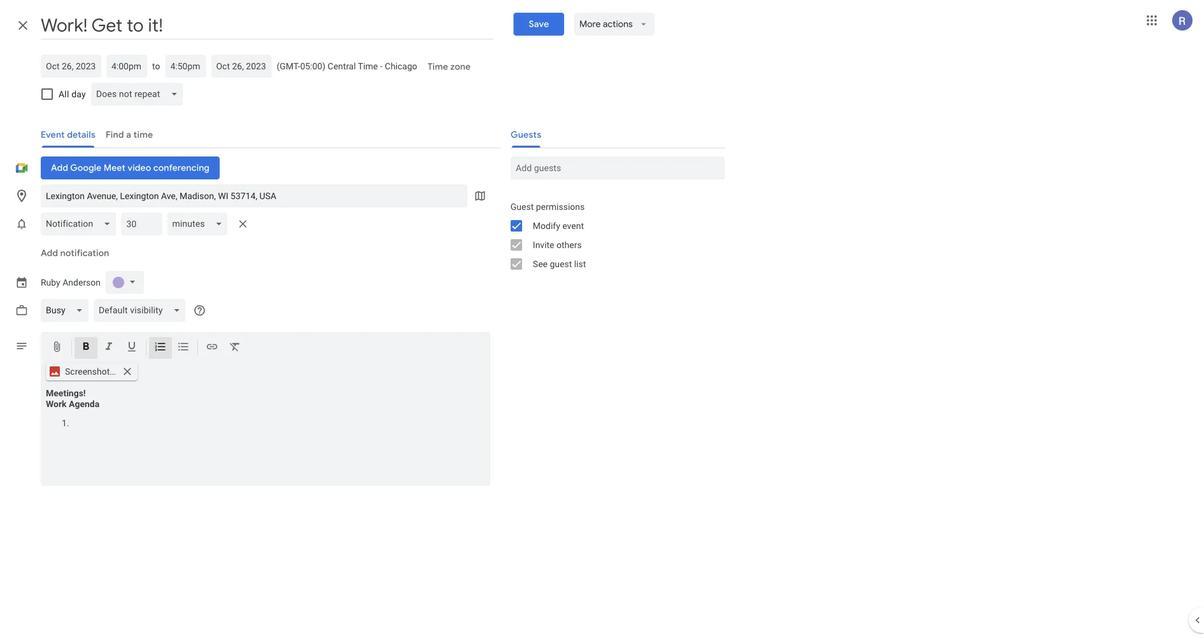 Task type: vqa. For each thing, say whether or not it's contained in the screenshot.
1 week before at 8am ELEMENT
no



Task type: describe. For each thing, give the bounding box(es) containing it.
invite others
[[533, 240, 582, 250]]

agenda
[[69, 399, 99, 409]]

Start time text field
[[111, 59, 142, 74]]

End date text field
[[216, 59, 266, 74]]

modify
[[533, 221, 560, 231]]

add
[[41, 248, 58, 259]]

others
[[557, 240, 582, 250]]

guest
[[550, 259, 572, 269]]

anderson
[[63, 278, 101, 288]]

see guest list
[[533, 259, 586, 269]]

meetings!
[[46, 388, 86, 399]]

05:00)
[[300, 61, 325, 71]]

Location text field
[[46, 185, 462, 208]]

Guests text field
[[516, 157, 720, 180]]

work
[[46, 399, 67, 409]]

0 horizontal spatial time
[[358, 61, 378, 71]]

meetings! work agenda
[[46, 388, 99, 409]]

bulleted list image
[[177, 341, 190, 356]]

formatting options toolbar
[[41, 332, 490, 363]]

modify event
[[533, 221, 584, 231]]

invite
[[533, 240, 554, 250]]

add notification
[[41, 248, 109, 259]]

zone
[[450, 61, 471, 73]]

day
[[71, 89, 86, 99]]

actions
[[603, 18, 633, 30]]

to
[[152, 61, 160, 71]]

(gmt-05:00) central time - chicago
[[277, 61, 417, 71]]

permissions
[[536, 202, 585, 212]]

see
[[533, 259, 548, 269]]

save button
[[514, 13, 564, 36]]

(gmt-
[[277, 61, 300, 71]]

event
[[563, 221, 584, 231]]

list
[[574, 259, 586, 269]]

guest
[[511, 202, 534, 212]]



Task type: locate. For each thing, give the bounding box(es) containing it.
-
[[380, 61, 383, 71]]

30 minutes before element
[[41, 210, 253, 238]]

Title text field
[[41, 11, 493, 39]]

ruby
[[41, 278, 60, 288]]

more
[[580, 18, 601, 30]]

chicago
[[385, 61, 417, 71]]

all day
[[59, 89, 86, 99]]

time zone
[[428, 61, 471, 73]]

add notification button
[[36, 238, 114, 269]]

time
[[358, 61, 378, 71], [428, 61, 448, 73]]

numbered list image
[[154, 341, 167, 356]]

None field
[[91, 83, 188, 106], [41, 213, 121, 236], [167, 213, 233, 236], [41, 299, 93, 322], [93, 299, 191, 322], [91, 83, 188, 106], [41, 213, 121, 236], [167, 213, 233, 236], [41, 299, 93, 322], [93, 299, 191, 322]]

save
[[529, 18, 549, 30]]

group
[[500, 197, 725, 274]]

more actions arrow_drop_down
[[580, 18, 649, 30]]

remove formatting image
[[229, 341, 241, 356]]

Minutes in advance for notification number field
[[126, 213, 157, 236]]

ruby anderson
[[41, 278, 101, 288]]

guest permissions
[[511, 202, 585, 212]]

time inside button
[[428, 61, 448, 73]]

all
[[59, 89, 69, 99]]

insert link image
[[206, 341, 218, 356]]

time left zone at top left
[[428, 61, 448, 73]]

arrow_drop_down
[[638, 18, 649, 30]]

bold image
[[80, 341, 92, 356]]

underline image
[[125, 341, 138, 356]]

1 horizontal spatial time
[[428, 61, 448, 73]]

End time text field
[[170, 59, 201, 74]]

time zone button
[[422, 55, 476, 78]]

notification
[[60, 248, 109, 259]]

Description text field
[[41, 388, 490, 484]]

group containing guest permissions
[[500, 197, 725, 274]]

Start date text field
[[46, 59, 96, 74]]

time left -
[[358, 61, 378, 71]]

central
[[328, 61, 356, 71]]

italic image
[[103, 341, 115, 356]]



